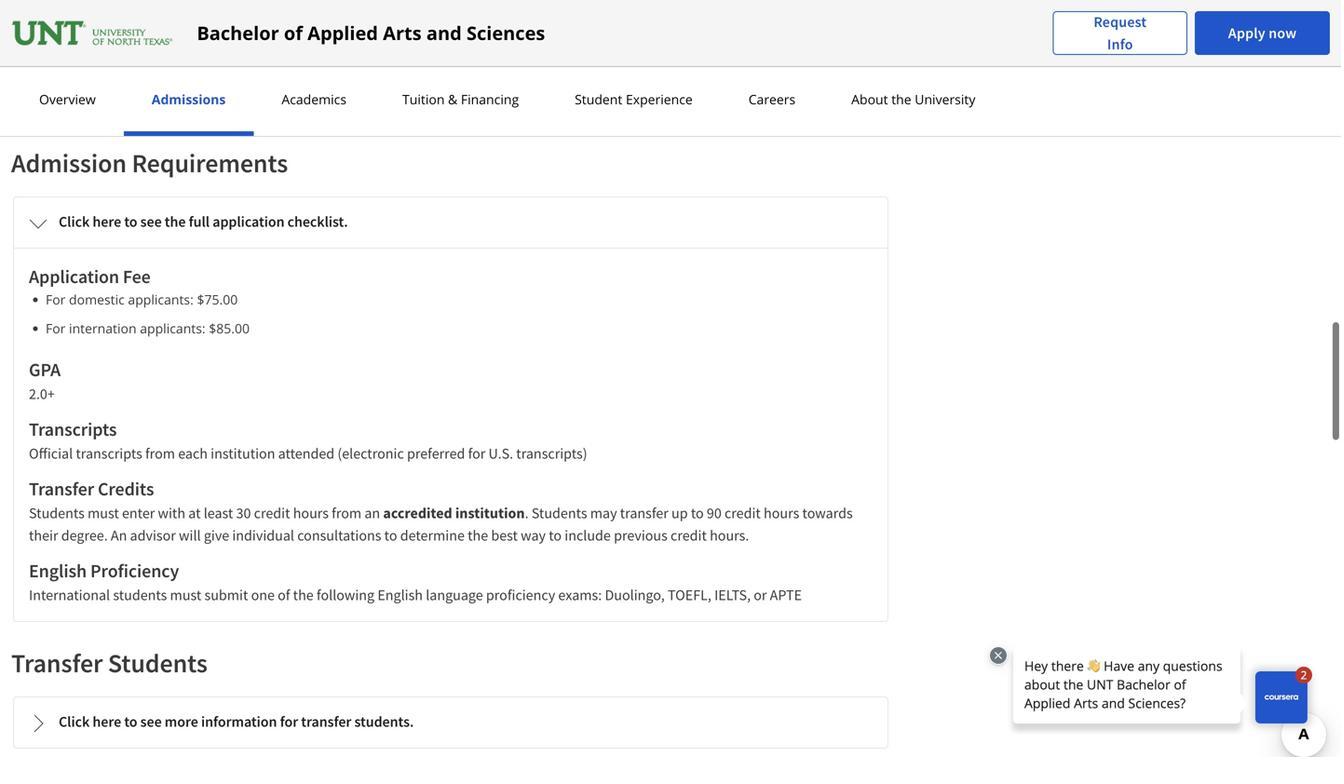 Task type: locate. For each thing, give the bounding box(es) containing it.
2 see from the top
[[140, 712, 162, 731]]

0 vertical spatial click
[[59, 212, 90, 231]]

see for the
[[140, 212, 162, 231]]

admission requirements
[[11, 147, 288, 179]]

. inside . students may transfer up to 90 credit hours towards their degree. an advisor will give individual consultations to determine the best way to include previous credit hours.
[[525, 504, 529, 522]]

overall
[[209, 44, 249, 62]]

2 horizontal spatial at
[[500, 67, 512, 84]]

scholarships.
[[515, 44, 595, 62]]

previous
[[614, 526, 668, 545]]

0 horizontal spatial information
[[201, 712, 277, 731]]

transfer for credits
[[29, 477, 94, 501]]

the left full
[[165, 212, 186, 231]]

2 horizontal spatial transfer
[[620, 504, 669, 522]]

your down that
[[177, 44, 205, 62]]

1 vertical spatial must
[[170, 586, 201, 604]]

0 horizontal spatial .
[[525, 504, 529, 522]]

0 vertical spatial see
[[140, 212, 162, 231]]

credit up hours.
[[725, 504, 761, 522]]

applicants: down "for domestic applicants: $75.00"
[[140, 319, 205, 337]]

1 vertical spatial information
[[201, 712, 277, 731]]

2 here from the top
[[93, 712, 121, 731]]

number
[[676, 22, 725, 40]]

1 vertical spatial transfer
[[620, 504, 669, 522]]

at
[[355, 67, 367, 84], [500, 67, 512, 84], [188, 504, 201, 522]]

1 vertical spatial other
[[778, 44, 811, 62]]

0 vertical spatial for
[[443, 44, 460, 62]]

university of north texas image
[[11, 18, 174, 48]]

2 vertical spatial for
[[280, 712, 298, 731]]

to down often
[[383, 44, 395, 62]]

occupationally-
[[11, 22, 103, 40]]

admissions down the overall
[[152, 90, 226, 108]]

1 vertical spatial from
[[332, 504, 361, 522]]

2 horizontal spatial credits
[[802, 22, 843, 40]]

click up application
[[59, 212, 90, 231]]

enter
[[122, 504, 155, 522]]

0 vertical spatial for
[[46, 291, 66, 308]]

2 click from the top
[[59, 712, 90, 731]]

0 horizontal spatial other
[[224, 22, 257, 40]]

0 horizontal spatial from
[[145, 444, 175, 463]]

1 vertical spatial is
[[286, 67, 295, 84]]

office
[[268, 0, 302, 17]]

arts
[[383, 20, 422, 46]]

0 horizontal spatial must
[[88, 504, 119, 522]]

transfer
[[545, 67, 596, 84], [29, 477, 94, 501], [11, 647, 103, 679]]

here down transfer students
[[93, 712, 121, 731]]

the left 'best'
[[468, 526, 488, 545]]

to inside dropdown button
[[124, 712, 137, 731]]

to up fee
[[124, 212, 137, 231]]

transfer up unt admissions and at unt transfer . on the left top of the page
[[464, 44, 512, 62]]

0 horizontal spatial important
[[159, 67, 220, 84]]

2 vertical spatial transfer
[[301, 712, 351, 731]]

english left language
[[377, 586, 423, 604]]

1 vertical spatial will
[[179, 526, 201, 545]]

transfer inside the by following these steps, unt's admission office will automatically consider all of the credits on your transcripts, including all the technical and occupationally-specific credits that other degree programs often do not accept. this is important because the number of accepted credits impacts your classification, your overall gpa, and your ability to qualify for transfer scholarships. additional information about other requirements, fees, and important deadlines is available at
[[464, 44, 512, 62]]

to down accredited on the left of page
[[384, 526, 397, 545]]

1 horizontal spatial is
[[522, 22, 531, 40]]

credits
[[525, 0, 566, 17], [151, 22, 192, 40], [802, 22, 843, 40]]

1 for from the top
[[46, 291, 66, 308]]

following
[[30, 0, 85, 17], [317, 586, 374, 604]]

domestic
[[69, 291, 125, 308]]

english up international
[[29, 559, 87, 583]]

information down number
[[663, 44, 736, 62]]

click here to see the full application checklist. button
[[14, 197, 888, 248]]

transfer down 'official'
[[29, 477, 94, 501]]

from left each
[[145, 444, 175, 463]]

way
[[521, 526, 546, 545]]

duolingo,
[[605, 586, 665, 604]]

transfer down the scholarships.
[[545, 67, 596, 84]]

1 vertical spatial following
[[317, 586, 374, 604]]

click inside dropdown button
[[59, 712, 90, 731]]

0 horizontal spatial admissions
[[152, 90, 226, 108]]

0 vertical spatial important
[[535, 22, 596, 40]]

and down consider
[[426, 20, 462, 46]]

click down transfer students
[[59, 712, 90, 731]]

important up admissions link
[[159, 67, 220, 84]]

for
[[46, 291, 66, 308], [46, 319, 66, 337]]

will up programs
[[305, 0, 325, 17]]

here up application fee on the top left of page
[[93, 212, 121, 231]]

0 vertical spatial is
[[522, 22, 531, 40]]

0 vertical spatial transfer
[[545, 67, 596, 84]]

click inside 'dropdown button'
[[59, 212, 90, 231]]

0 vertical spatial institution
[[211, 444, 275, 463]]

transfer up previous
[[620, 504, 669, 522]]

transfer down international
[[11, 647, 103, 679]]

transfer inside dropdown button
[[301, 712, 351, 731]]

hours for from
[[293, 504, 329, 522]]

must left 'submit' at the bottom of the page
[[170, 586, 201, 604]]

0 horizontal spatial hours
[[293, 504, 329, 522]]

qualify
[[398, 44, 439, 62]]

admissions
[[401, 67, 470, 84], [152, 90, 226, 108]]

0 vertical spatial information
[[663, 44, 736, 62]]

students inside . students may transfer up to 90 credit hours towards their degree. an advisor will give individual consultations to determine the best way to include previous credit hours.
[[532, 504, 587, 522]]

1 vertical spatial see
[[140, 712, 162, 731]]

1 unt from the left
[[371, 67, 397, 84]]

advisor
[[130, 526, 176, 545]]

students for . students may transfer up to 90 credit hours towards their degree. an advisor will give individual consultations to determine the best way to include previous credit hours.
[[532, 504, 587, 522]]

1 horizontal spatial for
[[443, 44, 460, 62]]

2 horizontal spatial students
[[532, 504, 587, 522]]

credit
[[254, 504, 290, 522], [725, 504, 761, 522], [671, 526, 707, 545]]

deadlines
[[224, 67, 282, 84]]

to inside the by following these steps, unt's admission office will automatically consider all of the credits on your transcripts, including all the technical and occupationally-specific credits that other degree programs often do not accept. this is important because the number of accepted credits impacts your classification, your overall gpa, and your ability to qualify for transfer scholarships. additional information about other requirements, fees, and important deadlines is available at
[[383, 44, 395, 62]]

hours up consultations
[[293, 504, 329, 522]]

hours
[[293, 504, 329, 522], [764, 504, 799, 522]]

students
[[113, 586, 167, 604]]

1 vertical spatial transfer
[[29, 477, 94, 501]]

institution right each
[[211, 444, 275, 463]]

1 horizontal spatial information
[[663, 44, 736, 62]]

2 horizontal spatial credit
[[725, 504, 761, 522]]

list
[[36, 290, 873, 338]]

. up student
[[596, 67, 600, 84]]

applied
[[307, 20, 378, 46]]

here inside dropdown button
[[93, 712, 121, 731]]

2 hours from the left
[[764, 504, 799, 522]]

1 vertical spatial english
[[377, 586, 423, 604]]

following up occupationally-
[[30, 0, 85, 17]]

must down "transfer credits"
[[88, 504, 119, 522]]

at right with
[[188, 504, 201, 522]]

0 vertical spatial will
[[305, 0, 325, 17]]

1 vertical spatial for
[[46, 319, 66, 337]]

careers link
[[743, 90, 801, 108]]

1 horizontal spatial from
[[332, 504, 361, 522]]

2 all from the left
[[750, 0, 764, 17]]

at up financing
[[500, 67, 512, 84]]

other down admission
[[224, 22, 257, 40]]

tuition & financing
[[402, 90, 519, 108]]

is
[[522, 22, 531, 40], [286, 67, 295, 84]]

all
[[469, 0, 483, 17], [750, 0, 764, 17]]

1 vertical spatial here
[[93, 712, 121, 731]]

of down 'including'
[[728, 22, 741, 40]]

2 vertical spatial transfer
[[11, 647, 103, 679]]

by following these steps, unt's admission office will automatically consider all of the credits on your transcripts, including all the technical and occupationally-specific credits that other degree programs often do not accept. this is important because the number of accepted credits impacts your classification, your overall gpa, and your ability to qualify for transfer scholarships. additional information about other requirements, fees, and important deadlines is available at
[[11, 0, 872, 84]]

may
[[590, 504, 617, 522]]

1 horizontal spatial must
[[170, 586, 201, 604]]

other down accepted
[[778, 44, 811, 62]]

on
[[570, 0, 586, 17]]

important up the scholarships.
[[535, 22, 596, 40]]

best
[[491, 526, 518, 545]]

about
[[739, 44, 775, 62]]

1 hours from the left
[[293, 504, 329, 522]]

the inside the 'english proficiency international students must submit one of the following english language proficiency exams: duolingo, toefl, ielts, or apte'
[[293, 586, 314, 604]]

the right "one"
[[293, 586, 314, 604]]

1 horizontal spatial following
[[317, 586, 374, 604]]

transfer left students.
[[301, 712, 351, 731]]

here for click here to see more information for transfer students.
[[93, 712, 121, 731]]

other
[[224, 22, 257, 40], [778, 44, 811, 62]]

1 horizontal spatial other
[[778, 44, 811, 62]]

1 horizontal spatial at
[[355, 67, 367, 84]]

1 vertical spatial admissions
[[152, 90, 226, 108]]

here for click here to see the full application checklist.
[[93, 212, 121, 231]]

1 horizontal spatial will
[[305, 0, 325, 17]]

automatically
[[328, 0, 410, 17]]

fee
[[123, 265, 151, 288]]

2 horizontal spatial for
[[468, 444, 485, 463]]

0 vertical spatial here
[[93, 212, 121, 231]]

$85.00
[[209, 319, 250, 337]]

to left more
[[124, 712, 137, 731]]

from up consultations
[[332, 504, 361, 522]]

0 horizontal spatial credits
[[151, 22, 192, 40]]

0 vertical spatial admissions
[[401, 67, 470, 84]]

1 horizontal spatial students
[[108, 647, 208, 679]]

accept.
[[447, 22, 490, 40]]

following inside the by following these steps, unt's admission office will automatically consider all of the credits on your transcripts, including all the technical and occupationally-specific credits that other degree programs often do not accept. this is important because the number of accepted credits impacts your classification, your overall gpa, and your ability to qualify for transfer scholarships. additional information about other requirements, fees, and important deadlines is available at
[[30, 0, 85, 17]]

proficiency
[[486, 586, 555, 604]]

0 horizontal spatial unt
[[371, 67, 397, 84]]

credit down the 'up' on the bottom right
[[671, 526, 707, 545]]

hours left towards
[[764, 504, 799, 522]]

at down the ability
[[355, 67, 367, 84]]

submit
[[204, 586, 248, 604]]

credits down unt's
[[151, 22, 192, 40]]

checklist.
[[287, 212, 348, 231]]

1 horizontal spatial english
[[377, 586, 423, 604]]

0 horizontal spatial at
[[188, 504, 201, 522]]

from
[[145, 444, 175, 463], [332, 504, 361, 522]]

will inside the by following these steps, unt's admission office will automatically consider all of the credits on your transcripts, including all the technical and occupationally-specific credits that other degree programs often do not accept. this is important because the number of accepted credits impacts your classification, your overall gpa, and your ability to qualify for transfer scholarships. additional information about other requirements, fees, and important deadlines is available at
[[305, 0, 325, 17]]

see left full
[[140, 212, 162, 231]]

1 horizontal spatial .
[[596, 67, 600, 84]]

2 for from the top
[[46, 319, 66, 337]]

click
[[59, 212, 90, 231], [59, 712, 90, 731]]

all up the accept.
[[469, 0, 483, 17]]

0 vertical spatial english
[[29, 559, 87, 583]]

unt's
[[164, 0, 199, 17]]

students up more
[[108, 647, 208, 679]]

credits
[[98, 477, 154, 501]]

information right more
[[201, 712, 277, 731]]

student experience
[[575, 90, 693, 108]]

0 vertical spatial applicants:
[[128, 291, 194, 308]]

see inside dropdown button
[[140, 712, 162, 731]]

of up this on the left
[[486, 0, 499, 17]]

1 vertical spatial click
[[59, 712, 90, 731]]

students up their at the bottom
[[29, 504, 85, 522]]

institution up 'best'
[[455, 504, 525, 522]]

unt down the scholarships.
[[515, 67, 542, 84]]

transfer for students
[[11, 647, 103, 679]]

all up accepted
[[750, 0, 764, 17]]

attended
[[278, 444, 334, 463]]

about
[[851, 90, 888, 108]]

request info
[[1094, 13, 1147, 54]]

gpa 2.0+
[[29, 358, 61, 403]]

0 vertical spatial from
[[145, 444, 175, 463]]

0 vertical spatial must
[[88, 504, 119, 522]]

students.
[[354, 712, 414, 731]]

1 vertical spatial .
[[525, 504, 529, 522]]

for down application
[[46, 291, 66, 308]]

credit for 30
[[254, 504, 290, 522]]

full
[[189, 212, 210, 231]]

1 horizontal spatial hours
[[764, 504, 799, 522]]

30
[[236, 504, 251, 522]]

see inside 'dropdown button'
[[140, 212, 162, 231]]

is right this on the left
[[522, 22, 531, 40]]

admissions up tuition
[[401, 67, 470, 84]]

0 horizontal spatial transfer
[[301, 712, 351, 731]]

student
[[575, 90, 622, 108]]

application
[[213, 212, 284, 231]]

for inside the transcripts official transcripts from each institution attended (electronic preferred for u.s. transcripts)
[[468, 444, 485, 463]]

unt down the ability
[[371, 67, 397, 84]]

0 horizontal spatial will
[[179, 526, 201, 545]]

technical
[[791, 0, 845, 17]]

for internation applicants: $85.00 list item
[[46, 318, 873, 338]]

is up academics link
[[286, 67, 295, 84]]

0 horizontal spatial all
[[469, 0, 483, 17]]

programs
[[306, 22, 365, 40]]

1 see from the top
[[140, 212, 162, 231]]

for for for domestic applicants: $75.00
[[46, 291, 66, 308]]

1 horizontal spatial admissions
[[401, 67, 470, 84]]

1 horizontal spatial institution
[[455, 504, 525, 522]]

1 vertical spatial applicants:
[[140, 319, 205, 337]]

credits left on
[[525, 0, 566, 17]]

1 click from the top
[[59, 212, 90, 231]]

transfer
[[464, 44, 512, 62], [620, 504, 669, 522], [301, 712, 351, 731]]

for up gpa
[[46, 319, 66, 337]]

1 vertical spatial important
[[159, 67, 220, 84]]

credit up individual
[[254, 504, 290, 522]]

0 horizontal spatial institution
[[211, 444, 275, 463]]

financing
[[461, 90, 519, 108]]

1 here from the top
[[93, 212, 121, 231]]

0 horizontal spatial following
[[30, 0, 85, 17]]

1 horizontal spatial all
[[750, 0, 764, 17]]

0 horizontal spatial english
[[29, 559, 87, 583]]

for domestic applicants: $75.00 list item
[[46, 290, 873, 309]]

consultations
[[297, 526, 381, 545]]

following down consultations
[[317, 586, 374, 604]]

application fee
[[29, 265, 151, 288]]

see left more
[[140, 712, 162, 731]]

see
[[140, 212, 162, 231], [140, 712, 162, 731]]

1 horizontal spatial credit
[[671, 526, 707, 545]]

. up way
[[525, 504, 529, 522]]

see for more
[[140, 712, 162, 731]]

students up way
[[532, 504, 587, 522]]

unt admissions and at unt transfer .
[[371, 67, 600, 84]]

0 horizontal spatial for
[[280, 712, 298, 731]]

0 vertical spatial following
[[30, 0, 85, 17]]

hours inside . students may transfer up to 90 credit hours towards their degree. an advisor will give individual consultations to determine the best way to include previous credit hours.
[[764, 504, 799, 522]]

application
[[29, 265, 119, 288]]

must
[[88, 504, 119, 522], [170, 586, 201, 604]]

1 horizontal spatial unt
[[515, 67, 542, 84]]

here inside 'dropdown button'
[[93, 212, 121, 231]]

of inside the 'english proficiency international students must submit one of the following english language proficiency exams: duolingo, toefl, ielts, or apte'
[[278, 586, 290, 604]]

of right "one"
[[278, 586, 290, 604]]

applicants: up 'for internation applicants: $85.00'
[[128, 291, 194, 308]]

will
[[305, 0, 325, 17], [179, 526, 201, 545]]

credits down technical
[[802, 22, 843, 40]]

the up accepted
[[768, 0, 787, 17]]

1 vertical spatial for
[[468, 444, 485, 463]]

0 horizontal spatial credit
[[254, 504, 290, 522]]

and down degree
[[285, 44, 308, 62]]

1 horizontal spatial transfer
[[464, 44, 512, 62]]

for for for internation applicants: $85.00
[[46, 319, 66, 337]]

following inside the 'english proficiency international students must submit one of the following english language proficiency exams: duolingo, toefl, ielts, or apte'
[[317, 586, 374, 604]]

will left give
[[179, 526, 201, 545]]

transfer students
[[11, 647, 208, 679]]

and
[[848, 0, 872, 17], [426, 20, 462, 46], [285, 44, 308, 62], [132, 67, 156, 84], [473, 67, 497, 84]]

applicants: for $85.00
[[140, 319, 205, 337]]

0 vertical spatial transfer
[[464, 44, 512, 62]]

one
[[251, 586, 275, 604]]

.
[[596, 67, 600, 84], [525, 504, 529, 522]]



Task type: vqa. For each thing, say whether or not it's contained in the screenshot.
transfer
yes



Task type: describe. For each thing, give the bounding box(es) containing it.
will inside . students may transfer up to 90 credit hours towards their degree. an advisor will give individual consultations to determine the best way to include previous credit hours.
[[179, 526, 201, 545]]

at inside the by following these steps, unt's admission office will automatically consider all of the credits on your transcripts, including all the technical and occupationally-specific credits that other degree programs often do not accept. this is important because the number of accepted credits impacts your classification, your overall gpa, and your ability to qualify for transfer scholarships. additional information about other requirements, fees, and important deadlines is available at
[[355, 67, 367, 84]]

requirements,
[[11, 67, 97, 84]]

from inside the transcripts official transcripts from each institution attended (electronic preferred for u.s. transcripts)
[[145, 444, 175, 463]]

requirements
[[132, 147, 288, 179]]

tuition
[[402, 90, 445, 108]]

credit for 90
[[725, 504, 761, 522]]

click for click here to see the full application checklist.
[[59, 212, 90, 231]]

gpa
[[29, 358, 61, 381]]

internation
[[69, 319, 137, 337]]

for domestic applicants: $75.00
[[46, 291, 238, 308]]

apply now button
[[1195, 11, 1330, 55]]

do
[[404, 22, 420, 40]]

that
[[196, 22, 220, 40]]

exams:
[[558, 586, 602, 604]]

admission
[[11, 147, 127, 179]]

academics link
[[276, 90, 352, 108]]

your up "available" on the top left of the page
[[312, 44, 339, 62]]

admissions link
[[146, 90, 231, 108]]

$75.00
[[197, 291, 238, 308]]

about the university link
[[846, 90, 981, 108]]

toefl,
[[668, 586, 711, 604]]

consider
[[413, 0, 466, 17]]

0 horizontal spatial students
[[29, 504, 85, 522]]

1 all from the left
[[469, 0, 483, 17]]

degree.
[[61, 526, 108, 545]]

2.0+
[[29, 385, 55, 403]]

. students may transfer up to 90 credit hours towards their degree. an advisor will give individual consultations to determine the best way to include previous credit hours.
[[29, 504, 853, 545]]

proficiency
[[90, 559, 179, 583]]

1 vertical spatial institution
[[455, 504, 525, 522]]

academics
[[282, 90, 346, 108]]

often
[[369, 22, 401, 40]]

and right technical
[[848, 0, 872, 17]]

90
[[707, 504, 722, 522]]

university
[[915, 90, 975, 108]]

up
[[671, 504, 688, 522]]

to right way
[[549, 526, 562, 545]]

give
[[204, 526, 229, 545]]

transcripts
[[76, 444, 142, 463]]

each
[[178, 444, 208, 463]]

info
[[1107, 35, 1133, 54]]

overview link
[[34, 90, 101, 108]]

about the university
[[851, 90, 975, 108]]

this
[[494, 22, 518, 40]]

click here to see the full application checklist.
[[59, 212, 348, 231]]

click here to see more information for transfer students.
[[59, 712, 414, 731]]

the inside 'dropdown button'
[[165, 212, 186, 231]]

least
[[204, 504, 233, 522]]

your down occupationally-
[[62, 44, 90, 62]]

0 horizontal spatial is
[[286, 67, 295, 84]]

0 vertical spatial other
[[224, 22, 257, 40]]

additional
[[598, 44, 660, 62]]

apte
[[770, 586, 802, 604]]

an
[[111, 526, 127, 545]]

international
[[29, 586, 110, 604]]

specific
[[103, 22, 148, 40]]

(electronic
[[337, 444, 404, 463]]

list containing for domestic applicants: $75.00
[[36, 290, 873, 338]]

bachelor
[[197, 20, 279, 46]]

sciences
[[467, 20, 545, 46]]

with
[[158, 504, 185, 522]]

preferred
[[407, 444, 465, 463]]

transfer inside . students may transfer up to 90 credit hours towards their degree. an advisor will give individual consultations to determine the best way to include previous credit hours.
[[620, 504, 669, 522]]

information inside the by following these steps, unt's admission office will automatically consider all of the credits on your transcripts, including all the technical and occupationally-specific credits that other degree programs often do not accept. this is important because the number of accepted credits impacts your classification, your overall gpa, and your ability to qualify for transfer scholarships. additional information about other requirements, fees, and important deadlines is available at
[[663, 44, 736, 62]]

careers
[[748, 90, 795, 108]]

their
[[29, 526, 58, 545]]

must inside the 'english proficiency international students must submit one of the following english language proficiency exams: duolingo, toefl, ielts, or apte'
[[170, 586, 201, 604]]

these
[[88, 0, 122, 17]]

request info button
[[1053, 11, 1188, 55]]

your right on
[[589, 0, 617, 17]]

transcripts)
[[516, 444, 587, 463]]

student experience link
[[569, 90, 698, 108]]

tuition & financing link
[[397, 90, 524, 108]]

2 unt from the left
[[515, 67, 542, 84]]

for inside the by following these steps, unt's admission office will automatically consider all of the credits on your transcripts, including all the technical and occupationally-specific credits that other degree programs often do not accept. this is important because the number of accepted credits impacts your classification, your overall gpa, and your ability to qualify for transfer scholarships. additional information about other requirements, fees, and important deadlines is available at
[[443, 44, 460, 62]]

information inside dropdown button
[[201, 712, 277, 731]]

classification,
[[93, 44, 174, 62]]

and up financing
[[473, 67, 497, 84]]

institution inside the transcripts official transcripts from each institution attended (electronic preferred for u.s. transcripts)
[[211, 444, 275, 463]]

ielts,
[[714, 586, 751, 604]]

hours.
[[710, 526, 749, 545]]

apply
[[1228, 24, 1265, 42]]

and down classification,
[[132, 67, 156, 84]]

not
[[423, 22, 444, 40]]

determine
[[400, 526, 465, 545]]

fees,
[[101, 67, 129, 84]]

experience
[[626, 90, 693, 108]]

include
[[565, 526, 611, 545]]

to inside 'dropdown button'
[[124, 212, 137, 231]]

transcripts,
[[620, 0, 688, 17]]

the down transcripts,
[[653, 22, 673, 40]]

u.s.
[[488, 444, 513, 463]]

transfer credits
[[29, 477, 154, 501]]

click here to see more information for transfer students. button
[[14, 698, 888, 748]]

now
[[1269, 24, 1297, 42]]

the right about
[[891, 90, 911, 108]]

hours for towards
[[764, 504, 799, 522]]

click for click here to see more information for transfer students.
[[59, 712, 90, 731]]

because
[[599, 22, 649, 40]]

by
[[11, 0, 26, 17]]

for inside dropdown button
[[280, 712, 298, 731]]

the inside . students may transfer up to 90 credit hours towards their degree. an advisor will give individual consultations to determine the best way to include previous credit hours.
[[468, 526, 488, 545]]

1 horizontal spatial important
[[535, 22, 596, 40]]

more
[[165, 712, 198, 731]]

impacts
[[11, 44, 59, 62]]

1 horizontal spatial credits
[[525, 0, 566, 17]]

apply now
[[1228, 24, 1297, 42]]

applicants: for $75.00
[[128, 291, 194, 308]]

of down office
[[284, 20, 303, 46]]

the up this on the left
[[502, 0, 522, 17]]

bachelor of applied arts and sciences
[[197, 20, 545, 46]]

&
[[448, 90, 458, 108]]

towards
[[802, 504, 853, 522]]

students must enter with at least 30 credit hours from an accredited institution
[[29, 504, 525, 522]]

students for transfer students
[[108, 647, 208, 679]]

0 vertical spatial .
[[596, 67, 600, 84]]

to left 90
[[691, 504, 704, 522]]



